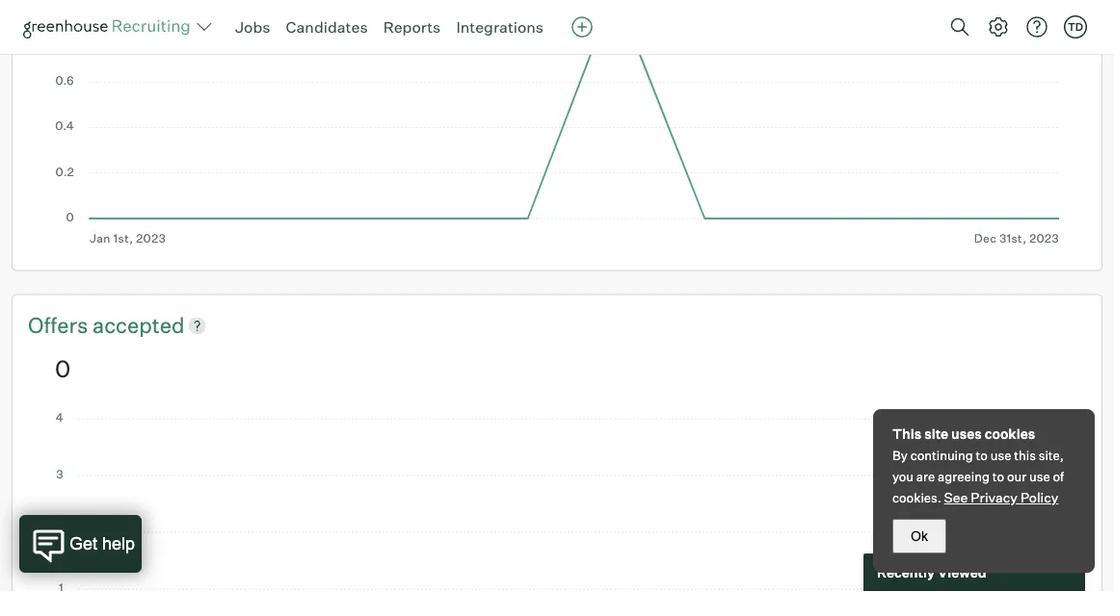 Task type: vqa. For each thing, say whether or not it's contained in the screenshot.
right All
no



Task type: locate. For each thing, give the bounding box(es) containing it.
1 vertical spatial xychart image
[[55, 414, 1059, 593]]

by
[[893, 448, 908, 464]]

see
[[944, 490, 968, 506]]

this
[[1014, 448, 1036, 464]]

ok button
[[893, 520, 946, 554]]

td button
[[1064, 15, 1087, 39]]

use left of
[[1029, 469, 1050, 485]]

xychart image
[[55, 0, 1059, 246], [55, 414, 1059, 593]]

of
[[1053, 469, 1064, 485]]

1 horizontal spatial use
[[1029, 469, 1050, 485]]

1 vertical spatial use
[[1029, 469, 1050, 485]]

to down uses
[[976, 448, 988, 464]]

0 horizontal spatial to
[[976, 448, 988, 464]]

td
[[1068, 20, 1083, 33]]

to left our
[[992, 469, 1004, 485]]

agreeing
[[938, 469, 990, 485]]

to
[[976, 448, 988, 464], [992, 469, 1004, 485]]

candidates link
[[286, 17, 368, 37]]

policy
[[1021, 490, 1059, 506]]

0
[[55, 355, 71, 384]]

recently viewed
[[877, 565, 987, 582]]

our
[[1007, 469, 1027, 485]]

use down the cookies
[[991, 448, 1011, 464]]

by continuing to use this site, you are agreeing to our use of cookies.
[[893, 448, 1064, 506]]

integrations link
[[456, 17, 544, 37]]

1 vertical spatial to
[[992, 469, 1004, 485]]

use
[[991, 448, 1011, 464], [1029, 469, 1050, 485]]

0 vertical spatial xychart image
[[55, 0, 1059, 246]]

offers
[[28, 313, 93, 339]]

0 vertical spatial to
[[976, 448, 988, 464]]

0 horizontal spatial use
[[991, 448, 1011, 464]]

see privacy policy link
[[944, 490, 1059, 506]]

0 vertical spatial use
[[991, 448, 1011, 464]]

privacy
[[971, 490, 1018, 506]]

accepted
[[93, 313, 185, 339]]

see privacy policy
[[944, 490, 1059, 506]]

1 horizontal spatial to
[[992, 469, 1004, 485]]

recently
[[877, 565, 935, 582]]

cookies
[[985, 426, 1035, 443]]

ok
[[911, 529, 928, 544]]



Task type: describe. For each thing, give the bounding box(es) containing it.
jobs
[[235, 17, 270, 37]]

integrations
[[456, 17, 544, 37]]

td button
[[1060, 12, 1091, 42]]

search image
[[948, 15, 972, 39]]

candidates
[[286, 17, 368, 37]]

site
[[925, 426, 949, 443]]

this
[[893, 426, 922, 443]]

continuing
[[910, 448, 973, 464]]

reports
[[383, 17, 441, 37]]

accepted link
[[93, 311, 185, 341]]

jobs link
[[235, 17, 270, 37]]

2 xychart image from the top
[[55, 414, 1059, 593]]

configure image
[[987, 15, 1010, 39]]

site,
[[1039, 448, 1064, 464]]

offers link
[[28, 311, 93, 341]]

viewed
[[938, 565, 987, 582]]

reports link
[[383, 17, 441, 37]]

are
[[916, 469, 935, 485]]

cookies.
[[893, 491, 941, 506]]

greenhouse recruiting image
[[23, 15, 197, 39]]

this site uses cookies
[[893, 426, 1035, 443]]

1 xychart image from the top
[[55, 0, 1059, 246]]

uses
[[951, 426, 982, 443]]

you
[[893, 469, 914, 485]]



